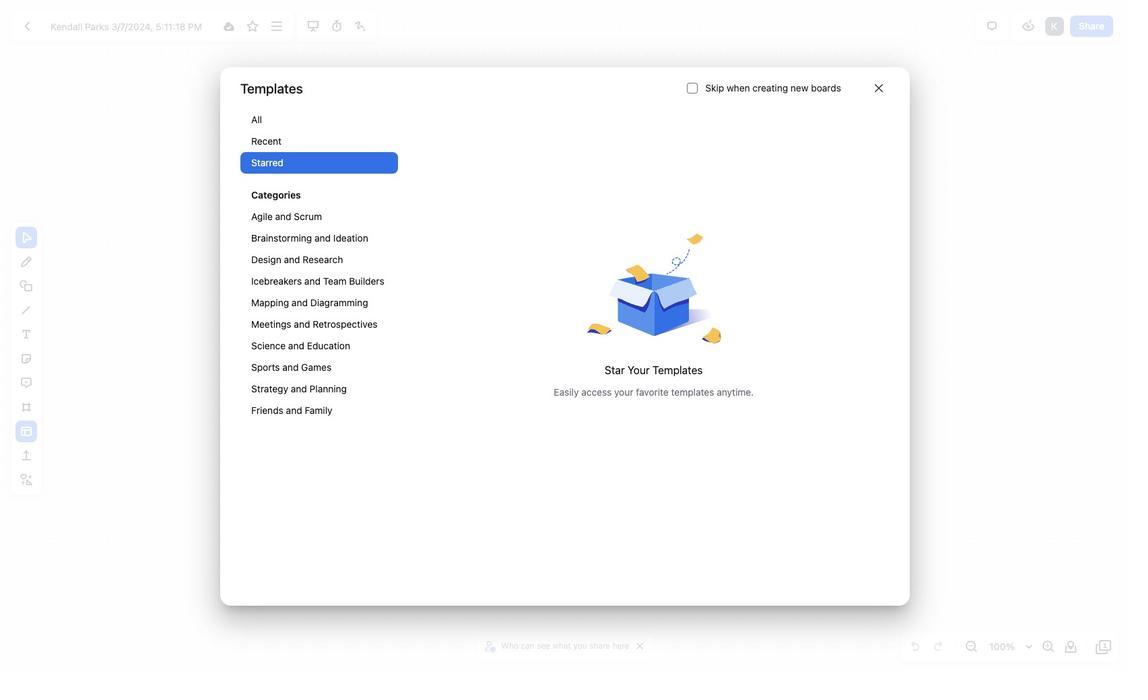 Task type: vqa. For each thing, say whether or not it's contained in the screenshot.
Your
yes



Task type: locate. For each thing, give the bounding box(es) containing it.
research
[[303, 254, 343, 265]]

laser image
[[352, 18, 368, 34]]

close image
[[875, 84, 883, 92], [637, 643, 644, 650]]

you
[[573, 641, 587, 651]]

Document name text field
[[41, 15, 216, 37]]

templates up all
[[241, 81, 303, 96]]

retrospectives
[[313, 319, 378, 330]]

close image right boards
[[875, 84, 883, 92]]

list item
[[1044, 15, 1066, 37]]

icebreakers and team builders
[[251, 276, 384, 287]]

favorite
[[636, 387, 669, 398]]

and for icebreakers
[[304, 276, 321, 287]]

see
[[537, 641, 550, 651]]

planning
[[310, 383, 347, 395]]

templates up templates
[[653, 365, 703, 377]]

templates
[[671, 387, 714, 398]]

star
[[605, 365, 625, 377]]

comment panel image
[[984, 18, 1000, 34]]

friends
[[251, 405, 284, 416]]

and up strategy and planning
[[283, 362, 299, 373]]

and up mapping and diagramming
[[304, 276, 321, 287]]

and for science
[[288, 340, 305, 352]]

list
[[1044, 15, 1066, 37]]

design
[[251, 254, 281, 265]]

science and education
[[251, 340, 350, 352]]

0 vertical spatial templates
[[241, 81, 303, 96]]

all
[[251, 114, 262, 125]]

1 vertical spatial close image
[[637, 643, 644, 650]]

%
[[1006, 641, 1015, 653]]

and
[[275, 211, 291, 222], [315, 232, 331, 244], [284, 254, 300, 265], [304, 276, 321, 287], [292, 297, 308, 309], [294, 319, 310, 330], [288, 340, 305, 352], [283, 362, 299, 373], [291, 383, 307, 395], [286, 405, 302, 416]]

can
[[521, 641, 535, 651]]

templates
[[241, 81, 303, 96], [653, 365, 703, 377]]

presentation image
[[305, 18, 321, 34]]

anytime.
[[717, 387, 754, 398]]

and up friends and family
[[291, 383, 307, 395]]

and for friends
[[286, 405, 302, 416]]

and up sports and games
[[288, 340, 305, 352]]

education
[[307, 340, 350, 352]]

1 horizontal spatial close image
[[875, 84, 883, 92]]

games
[[301, 362, 332, 373]]

star your templates
[[605, 365, 703, 377]]

and down strategy and planning
[[286, 405, 302, 416]]

0 horizontal spatial templates
[[241, 81, 303, 96]]

who
[[501, 641, 519, 651]]

and up meetings and retrospectives
[[292, 297, 308, 309]]

builders
[[349, 276, 384, 287]]

mapping and diagramming
[[251, 297, 368, 309]]

categories element
[[241, 109, 398, 435]]

your
[[614, 387, 634, 398]]

100
[[990, 641, 1006, 653]]

0 horizontal spatial close image
[[637, 643, 644, 650]]

timer image
[[329, 18, 345, 34]]

and up research on the top of the page
[[315, 232, 331, 244]]

share
[[1079, 20, 1105, 32]]

and for sports
[[283, 362, 299, 373]]

and down brainstorming
[[284, 254, 300, 265]]

family
[[305, 405, 333, 416]]

strategy and planning
[[251, 383, 347, 395]]

what
[[553, 641, 571, 651]]

easily
[[554, 387, 579, 398]]

access
[[582, 387, 612, 398]]

your
[[628, 365, 650, 377]]

meetings and retrospectives
[[251, 319, 378, 330]]

and up science and education
[[294, 319, 310, 330]]

close image right here
[[637, 643, 644, 650]]

agile
[[251, 211, 273, 222]]

agile and scrum
[[251, 211, 322, 222]]

diagramming
[[310, 297, 368, 309]]

skip when creating new boards
[[706, 82, 841, 94]]

and for meetings
[[294, 319, 310, 330]]

here
[[613, 641, 630, 651]]

1 vertical spatial templates
[[653, 365, 703, 377]]

and right agile
[[275, 211, 291, 222]]



Task type: describe. For each thing, give the bounding box(es) containing it.
who can see what you share here button
[[483, 637, 633, 657]]

share
[[589, 641, 610, 651]]

boards
[[811, 82, 841, 94]]

creating
[[753, 82, 788, 94]]

strategy
[[251, 383, 288, 395]]

share button
[[1070, 15, 1114, 37]]

zoom out image
[[963, 639, 980, 656]]

mapping
[[251, 297, 289, 309]]

skip
[[706, 82, 724, 94]]

empty template image
[[587, 222, 721, 356]]

and for agile
[[275, 211, 291, 222]]

sports and games
[[251, 362, 332, 373]]

science
[[251, 340, 286, 352]]

team
[[323, 276, 347, 287]]

sports
[[251, 362, 280, 373]]

and for mapping
[[292, 297, 308, 309]]

100 %
[[990, 641, 1015, 653]]

when
[[727, 82, 750, 94]]

zoom in image
[[1040, 639, 1056, 656]]

easily access your favorite templates anytime.
[[554, 387, 754, 398]]

pages image
[[1096, 639, 1112, 656]]

more options image
[[269, 18, 285, 34]]

and for design
[[284, 254, 300, 265]]

ideation
[[333, 232, 368, 244]]

0 vertical spatial close image
[[875, 84, 883, 92]]

who can see what you share here
[[501, 641, 630, 651]]

categories
[[251, 189, 301, 201]]

meetings
[[251, 319, 291, 330]]

and for brainstorming
[[315, 232, 331, 244]]

1 horizontal spatial templates
[[653, 365, 703, 377]]

design and research
[[251, 254, 343, 265]]

brainstorming
[[251, 232, 312, 244]]

and for strategy
[[291, 383, 307, 395]]

friends and family
[[251, 405, 333, 416]]

star this whiteboard image
[[245, 18, 261, 34]]

icebreakers
[[251, 276, 302, 287]]

recent
[[251, 135, 282, 147]]

dashboard image
[[20, 18, 36, 34]]

brainstorming and ideation
[[251, 232, 368, 244]]

scrum
[[294, 211, 322, 222]]

new
[[791, 82, 809, 94]]

starred
[[251, 157, 284, 168]]



